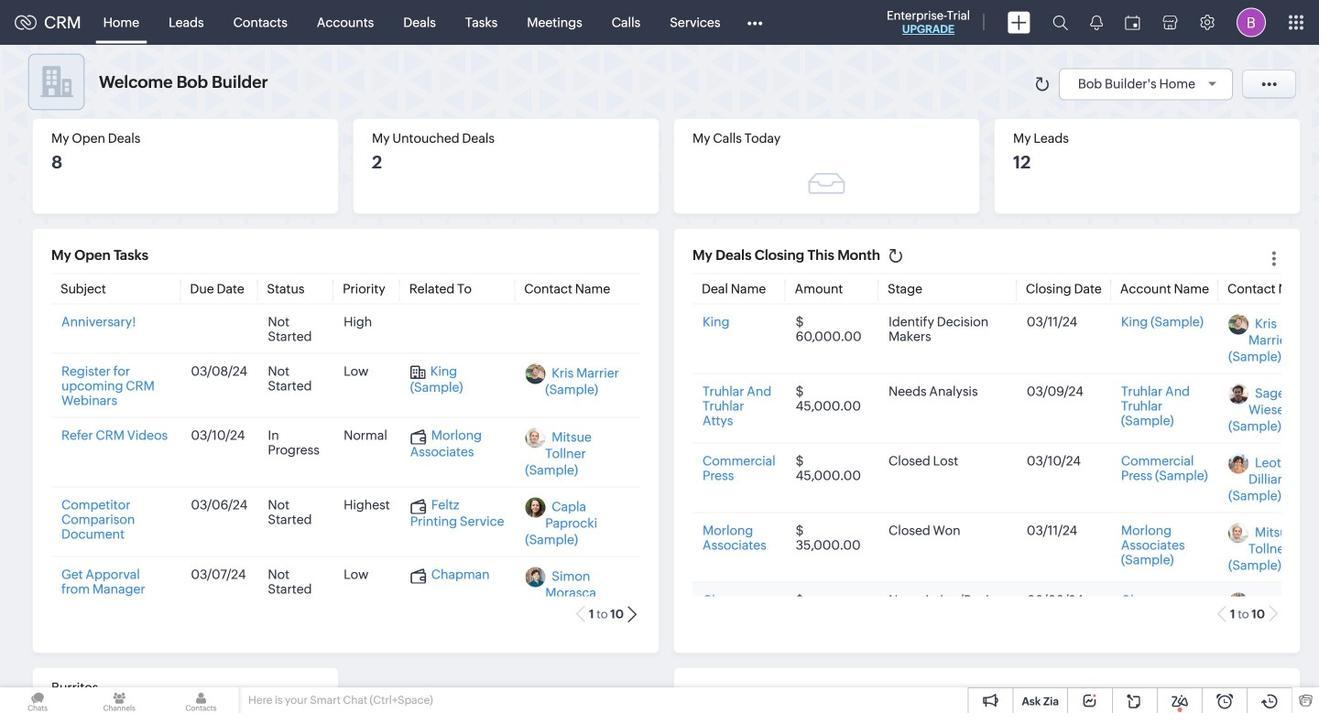 Task type: locate. For each thing, give the bounding box(es) containing it.
contacts image
[[163, 688, 239, 714]]

create menu element
[[997, 0, 1042, 44]]

logo image
[[15, 15, 37, 30]]

signals element
[[1080, 0, 1114, 45]]

profile element
[[1226, 0, 1278, 44]]



Task type: describe. For each thing, give the bounding box(es) containing it.
profile image
[[1237, 8, 1267, 37]]

create menu image
[[1008, 11, 1031, 33]]

search element
[[1042, 0, 1080, 45]]

calendar image
[[1125, 15, 1141, 30]]

Other Modules field
[[735, 8, 775, 37]]

search image
[[1053, 15, 1069, 30]]

channels image
[[82, 688, 157, 714]]

chats image
[[0, 688, 75, 714]]

signals image
[[1091, 15, 1103, 30]]



Task type: vqa. For each thing, say whether or not it's contained in the screenshot.
New Image Image
no



